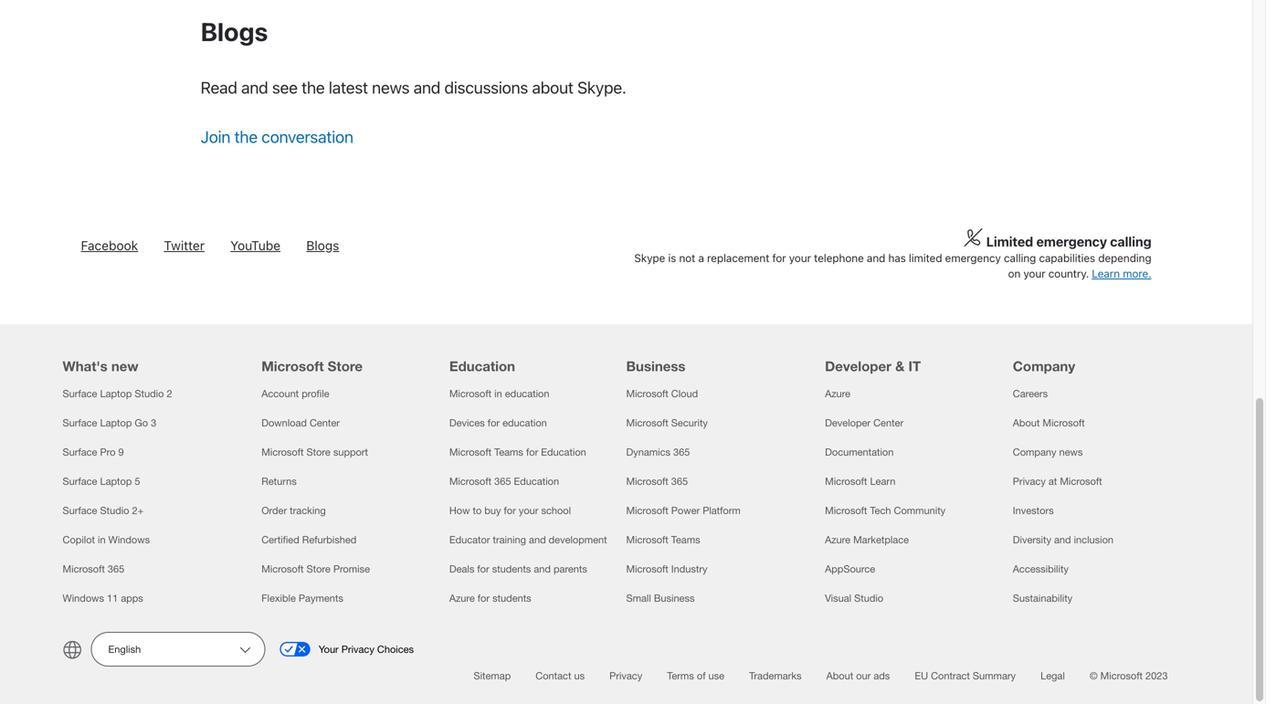 Task type: describe. For each thing, give the bounding box(es) containing it.
surface for surface studio 2+
[[63, 505, 97, 517]]

not
[[679, 252, 696, 264]]

marketplace
[[854, 534, 909, 546]]

azure for azure for students
[[449, 592, 475, 604]]

diversity and inclusion link
[[1013, 534, 1114, 546]]

country.
[[1049, 267, 1089, 280]]

sustainability
[[1013, 592, 1073, 604]]

surface pro 9 link
[[63, 446, 124, 458]]

security
[[671, 417, 708, 429]]

and inside 'limited emergency calling skype is not a replacement for your telephone and has limited emergency calling capabilities depending on your country.'
[[867, 252, 886, 264]]

buy
[[485, 505, 501, 517]]

download center
[[262, 417, 340, 429]]

microsoft store support link
[[262, 446, 368, 458]]

azure for students
[[449, 592, 532, 604]]

learn more. link
[[1092, 267, 1152, 280]]

0 vertical spatial your
[[789, 252, 811, 264]]

youtube
[[230, 238, 281, 253]]

facebook
[[81, 238, 138, 253]]

0 horizontal spatial emergency
[[945, 252, 1001, 264]]

pro
[[100, 446, 115, 458]]

developer & it heading
[[825, 324, 991, 379]]

surface laptop 5
[[63, 475, 140, 487]]

us
[[574, 670, 585, 682]]

join
[[201, 127, 230, 146]]

a
[[698, 252, 704, 264]]

365 for microsoft 365 education link
[[494, 475, 511, 487]]

microsoft right ©
[[1101, 670, 1143, 682]]

2023
[[1146, 670, 1168, 682]]

store for microsoft store
[[328, 358, 363, 374]]

education for devices for education
[[503, 417, 547, 429]]

diversity and inclusion
[[1013, 534, 1114, 546]]

0 horizontal spatial calling
[[1004, 252, 1036, 264]]

developer center link
[[825, 417, 904, 429]]

choices
[[377, 644, 414, 655]]

ads
[[874, 670, 890, 682]]

dynamics
[[626, 446, 671, 458]]

teams for microsoft teams for education
[[494, 446, 524, 458]]

careers
[[1013, 388, 1048, 400]]

limited
[[987, 234, 1034, 249]]

education for microsoft in education
[[505, 388, 550, 400]]

download
[[262, 417, 307, 429]]

returns
[[262, 475, 297, 487]]

discussions
[[445, 78, 528, 97]]

sitemap link
[[474, 670, 511, 682]]

deals
[[449, 563, 475, 575]]

microsoft tech community link
[[825, 505, 946, 517]]

contact us link
[[536, 670, 585, 682]]

privacy for privacy at microsoft
[[1013, 475, 1046, 487]]

0 vertical spatial learn
[[1092, 267, 1120, 280]]

microsoft store
[[262, 358, 363, 374]]

studio for surface studio 2+
[[100, 505, 129, 517]]

microsoft for 'microsoft store promise' link
[[262, 563, 304, 575]]

developer & it
[[825, 358, 921, 374]]

english
[[108, 644, 141, 655]]

0 vertical spatial microsoft 365 link
[[626, 475, 688, 487]]

of
[[697, 670, 706, 682]]

center for microsoft
[[310, 417, 340, 429]]

visual
[[825, 592, 852, 604]]

dynamics 365 link
[[626, 446, 690, 458]]

your inside footer resource links element
[[519, 505, 539, 517]]

new
[[111, 358, 139, 374]]

microsoft teams for education
[[449, 446, 586, 458]]

download center link
[[262, 417, 340, 429]]

flexible
[[262, 592, 296, 604]]

students for deals
[[492, 563, 531, 575]]

capabilities
[[1039, 252, 1096, 264]]

industry
[[671, 563, 708, 575]]

microsoft for microsoft cloud link
[[626, 388, 669, 400]]

studio for visual studio
[[854, 592, 884, 604]]

about
[[532, 78, 574, 97]]

1 horizontal spatial calling
[[1110, 234, 1152, 249]]

small
[[626, 592, 651, 604]]

deals for students and parents link
[[449, 563, 587, 575]]

what's
[[63, 358, 108, 374]]

microsoft 365 for the bottom microsoft 365 link
[[63, 563, 124, 575]]

microsoft in education
[[449, 388, 550, 400]]

diversity
[[1013, 534, 1052, 546]]

microsoft for microsoft learn link
[[825, 475, 868, 487]]

surface for surface laptop go 3
[[63, 417, 97, 429]]

contract
[[931, 670, 970, 682]]

privacy link
[[610, 670, 643, 682]]

and left parents
[[534, 563, 551, 575]]

microsoft for microsoft store heading
[[262, 358, 324, 374]]

to
[[473, 505, 482, 517]]

microsoft 365 education link
[[449, 475, 559, 487]]

microsoft power platform
[[626, 505, 741, 517]]

on
[[1008, 267, 1021, 280]]

microsoft for microsoft power platform link
[[626, 505, 669, 517]]

summary
[[973, 670, 1016, 682]]

platform
[[703, 505, 741, 517]]

order tracking link
[[262, 505, 326, 517]]

trademarks
[[749, 670, 802, 682]]

developer for developer & it
[[825, 358, 892, 374]]

laptop for studio
[[100, 388, 132, 400]]

microsoft for microsoft tech community link
[[825, 505, 868, 517]]

profile
[[302, 388, 329, 400]]

microsoft down dynamics
[[626, 475, 669, 487]]

1 vertical spatial microsoft 365 link
[[63, 563, 124, 575]]

0 vertical spatial the
[[302, 78, 325, 97]]

for right "devices"
[[488, 417, 500, 429]]

privacy at microsoft
[[1013, 475, 1102, 487]]

1 horizontal spatial emergency
[[1037, 234, 1107, 249]]

small business
[[626, 592, 695, 604]]

5
[[135, 475, 140, 487]]

privacy for privacy link
[[610, 670, 643, 682]]

surface pro 9
[[63, 446, 124, 458]]

see
[[272, 78, 298, 97]]

surface laptop studio 2
[[63, 388, 172, 400]]

refurbished
[[302, 534, 357, 546]]

accessibility
[[1013, 563, 1069, 575]]

what's new heading
[[63, 324, 240, 379]]

trademarks link
[[749, 670, 802, 682]]

your
[[319, 644, 339, 655]]

telephone
[[814, 252, 864, 264]]

for right deals
[[477, 563, 489, 575]]

news inside footer resource links element
[[1060, 446, 1083, 458]]

about for about our ads
[[827, 670, 854, 682]]

in for microsoft
[[494, 388, 502, 400]]

more.
[[1123, 267, 1152, 280]]

surface studio 2+ link
[[63, 505, 144, 517]]

and right diversity
[[1054, 534, 1071, 546]]

blogs link
[[306, 238, 339, 253]]

company news
[[1013, 446, 1083, 458]]

for inside 'limited emergency calling skype is not a replacement for your telephone and has limited emergency calling capabilities depending on your country.'
[[772, 252, 786, 264]]

and right training
[[529, 534, 546, 546]]

laptop for go
[[100, 417, 132, 429]]

small business link
[[626, 592, 695, 604]]

and left 'see'
[[241, 78, 268, 97]]

microsoft teams
[[626, 534, 700, 546]]

students for azure
[[493, 592, 532, 604]]

surface studio 2+
[[63, 505, 144, 517]]

microsoft learn link
[[825, 475, 896, 487]]

education inside heading
[[449, 358, 515, 374]]

microsoft store heading
[[262, 324, 427, 379]]

power
[[671, 505, 700, 517]]

azure for the azure link
[[825, 388, 851, 400]]

payments
[[299, 592, 343, 604]]

copilot
[[63, 534, 95, 546]]

learn more.
[[1092, 267, 1152, 280]]

surface laptop go 3
[[63, 417, 156, 429]]

about for about microsoft
[[1013, 417, 1040, 429]]

store for microsoft store promise
[[307, 563, 331, 575]]



Task type: vqa. For each thing, say whether or not it's contained in the screenshot.


Task type: locate. For each thing, give the bounding box(es) containing it.
surface up copilot on the bottom left of the page
[[63, 505, 97, 517]]

1 vertical spatial windows
[[63, 592, 104, 604]]

microsoft up the microsoft security link
[[626, 388, 669, 400]]

microsoft down copilot on the bottom left of the page
[[63, 563, 105, 575]]

your privacy choices
[[319, 644, 414, 655]]

0 horizontal spatial learn
[[870, 475, 896, 487]]

1 horizontal spatial windows
[[108, 534, 150, 546]]

1 horizontal spatial the
[[302, 78, 325, 97]]

certified refurbished
[[262, 534, 357, 546]]

it
[[909, 358, 921, 374]]

0 horizontal spatial the
[[234, 127, 258, 146]]

0 horizontal spatial your
[[519, 505, 539, 517]]

surface up surface pro 9 link
[[63, 417, 97, 429]]

at
[[1049, 475, 1057, 487]]

company heading
[[1013, 324, 1179, 379]]

1 vertical spatial studio
[[100, 505, 129, 517]]

studio
[[135, 388, 164, 400], [100, 505, 129, 517], [854, 592, 884, 604]]

about our ads link
[[827, 670, 890, 682]]

microsoft 365 link up windows 11 apps link
[[63, 563, 124, 575]]

1 vertical spatial news
[[1060, 446, 1083, 458]]

order
[[262, 505, 287, 517]]

privacy right us
[[610, 670, 643, 682]]

0 vertical spatial teams
[[494, 446, 524, 458]]

1 horizontal spatial blogs
[[306, 238, 339, 253]]

account
[[262, 388, 299, 400]]

1 vertical spatial microsoft 365
[[63, 563, 124, 575]]

privacy inside footer resource links element
[[1013, 475, 1046, 487]]

microsoft 365 for microsoft 365 link to the top
[[626, 475, 688, 487]]

2
[[167, 388, 172, 400]]

business heading
[[626, 324, 803, 379]]

our
[[856, 670, 871, 682]]

2 vertical spatial education
[[514, 475, 559, 487]]

developer down the azure link
[[825, 417, 871, 429]]

microsoft teams link
[[626, 534, 700, 546]]

0 horizontal spatial center
[[310, 417, 340, 429]]

1 horizontal spatial center
[[874, 417, 904, 429]]

0 horizontal spatial teams
[[494, 446, 524, 458]]

microsoft down certified
[[262, 563, 304, 575]]

365 up microsoft power platform
[[671, 475, 688, 487]]

0 horizontal spatial microsoft 365 link
[[63, 563, 124, 575]]

1 vertical spatial in
[[98, 534, 106, 546]]

surface laptop studio 2 link
[[63, 388, 172, 400]]

0 vertical spatial calling
[[1110, 234, 1152, 249]]

certified refurbished link
[[262, 534, 357, 546]]

2 developer from the top
[[825, 417, 871, 429]]

0 horizontal spatial windows
[[63, 592, 104, 604]]

company for company
[[1013, 358, 1076, 374]]

1 horizontal spatial news
[[1060, 446, 1083, 458]]

for right buy
[[504, 505, 516, 517]]

copilot in windows
[[63, 534, 150, 546]]

1 developer from the top
[[825, 358, 892, 374]]

laptop down new
[[100, 388, 132, 400]]

microsoft up to
[[449, 475, 492, 487]]

microsoft for microsoft 365 education link
[[449, 475, 492, 487]]

azure down deals
[[449, 592, 475, 604]]

azure link
[[825, 388, 851, 400]]

3
[[151, 417, 156, 429]]

center for developer
[[874, 417, 904, 429]]

about left our
[[827, 670, 854, 682]]

1 company from the top
[[1013, 358, 1076, 374]]

in for copilot
[[98, 534, 106, 546]]

2 horizontal spatial your
[[1024, 267, 1046, 280]]

1 vertical spatial learn
[[870, 475, 896, 487]]

microsoft 365 up windows 11 apps link
[[63, 563, 124, 575]]

microsoft down download
[[262, 446, 304, 458]]

microsoft power platform link
[[626, 505, 741, 517]]

2 vertical spatial azure
[[449, 592, 475, 604]]

1 horizontal spatial teams
[[671, 534, 700, 546]]

1 horizontal spatial about
[[1013, 417, 1040, 429]]

1 horizontal spatial studio
[[135, 388, 164, 400]]

365 up how to buy for your school link
[[494, 475, 511, 487]]

microsoft right at
[[1060, 475, 1102, 487]]

company
[[1013, 358, 1076, 374], [1013, 446, 1057, 458]]

education up microsoft teams for education
[[503, 417, 547, 429]]

teams up microsoft 365 education link
[[494, 446, 524, 458]]

2 company from the top
[[1013, 446, 1057, 458]]

1 vertical spatial company
[[1013, 446, 1057, 458]]

1 horizontal spatial microsoft 365
[[626, 475, 688, 487]]

5 surface from the top
[[63, 505, 97, 517]]

1 vertical spatial privacy
[[342, 644, 374, 655]]

0 vertical spatial privacy
[[1013, 475, 1046, 487]]

2 center from the left
[[874, 417, 904, 429]]

footer resource links element
[[0, 324, 1253, 613]]

surface down "what's"
[[63, 388, 97, 400]]

blogs up read
[[201, 16, 268, 46]]

returns link
[[262, 475, 297, 487]]

appsource link
[[825, 563, 876, 575]]

your left school in the left of the page
[[519, 505, 539, 517]]

emergency down limited
[[945, 252, 1001, 264]]

educator
[[449, 534, 490, 546]]

surface down surface pro 9 link
[[63, 475, 97, 487]]

0 vertical spatial windows
[[108, 534, 150, 546]]

about down careers "link"
[[1013, 417, 1040, 429]]

microsoft up microsoft teams
[[626, 505, 669, 517]]

windows down "2+"
[[108, 534, 150, 546]]

1 vertical spatial blogs
[[306, 238, 339, 253]]

documentation link
[[825, 446, 894, 458]]

inclusion
[[1074, 534, 1114, 546]]

for down deals for students and parents
[[478, 592, 490, 604]]

for right "replacement"
[[772, 252, 786, 264]]

0 vertical spatial store
[[328, 358, 363, 374]]

2 horizontal spatial privacy
[[1013, 475, 1046, 487]]

0 vertical spatial emergency
[[1037, 234, 1107, 249]]

365 up 11
[[108, 563, 124, 575]]

investors link
[[1013, 505, 1054, 517]]

microsoft up "devices"
[[449, 388, 492, 400]]

2 vertical spatial laptop
[[100, 475, 132, 487]]

11
[[107, 592, 118, 604]]

1 vertical spatial teams
[[671, 534, 700, 546]]

1 vertical spatial about
[[827, 670, 854, 682]]

learn up tech
[[870, 475, 896, 487]]

depending
[[1098, 252, 1152, 264]]

0 vertical spatial azure
[[825, 388, 851, 400]]

1 horizontal spatial privacy
[[610, 670, 643, 682]]

0 vertical spatial news
[[372, 78, 410, 97]]

how to buy for your school
[[449, 505, 571, 517]]

center
[[310, 417, 340, 429], [874, 417, 904, 429]]

surface for surface pro 9
[[63, 446, 97, 458]]

1 laptop from the top
[[100, 388, 132, 400]]

the
[[302, 78, 325, 97], [234, 127, 258, 146]]

1 vertical spatial calling
[[1004, 252, 1036, 264]]

education up microsoft in education link
[[449, 358, 515, 374]]

microsoft security link
[[626, 417, 708, 429]]

company news link
[[1013, 446, 1083, 458]]

devices for education link
[[449, 417, 547, 429]]

emergency
[[1037, 234, 1107, 249], [945, 252, 1001, 264]]

your left telephone
[[789, 252, 811, 264]]

center up documentation
[[874, 417, 904, 429]]

documentation
[[825, 446, 894, 458]]

microsoft down documentation link
[[825, 475, 868, 487]]

learn down depending
[[1092, 267, 1120, 280]]

go
[[135, 417, 148, 429]]

0 vertical spatial company
[[1013, 358, 1076, 374]]

education up devices for education "link"
[[505, 388, 550, 400]]

what's new
[[63, 358, 139, 374]]

windows 11 apps link
[[63, 592, 143, 604]]

microsoft teams for education link
[[449, 446, 586, 458]]

microsoft for microsoft in education link
[[449, 388, 492, 400]]

azure for azure marketplace
[[825, 534, 851, 546]]

microsoft for microsoft industry "link"
[[626, 563, 669, 575]]

developer up the azure link
[[825, 358, 892, 374]]

careers link
[[1013, 388, 1048, 400]]

1 surface from the top
[[63, 388, 97, 400]]

microsoft up small
[[626, 563, 669, 575]]

365 for the bottom microsoft 365 link
[[108, 563, 124, 575]]

2 vertical spatial your
[[519, 505, 539, 517]]

about inside footer resource links element
[[1013, 417, 1040, 429]]

studio left 2
[[135, 388, 164, 400]]

1 vertical spatial education
[[541, 446, 586, 458]]

microsoft for microsoft teams for education link
[[449, 446, 492, 458]]

in right copilot on the bottom left of the page
[[98, 534, 106, 546]]

laptop left 5
[[100, 475, 132, 487]]

investors
[[1013, 505, 1054, 517]]

0 horizontal spatial studio
[[100, 505, 129, 517]]

blogs right youtube
[[306, 238, 339, 253]]

teams down power
[[671, 534, 700, 546]]

store up profile
[[328, 358, 363, 374]]

surface for surface laptop 5
[[63, 475, 97, 487]]

1 vertical spatial store
[[307, 446, 331, 458]]

studio left "2+"
[[100, 505, 129, 517]]

microsoft down "devices"
[[449, 446, 492, 458]]

privacy left at
[[1013, 475, 1046, 487]]

2 vertical spatial privacy
[[610, 670, 643, 682]]

microsoft tech community
[[825, 505, 946, 517]]

1 vertical spatial the
[[234, 127, 258, 146]]

0 vertical spatial microsoft 365
[[626, 475, 688, 487]]

education down microsoft teams for education
[[514, 475, 559, 487]]

0 vertical spatial students
[[492, 563, 531, 575]]

microsoft up account profile link
[[262, 358, 324, 374]]

microsoft for the microsoft security link
[[626, 417, 669, 429]]

terms of use
[[667, 670, 725, 682]]

1 horizontal spatial microsoft 365 link
[[626, 475, 688, 487]]

california consumer privacy act (ccpa) opt-out icon image
[[279, 642, 319, 657]]

microsoft up company news link at the right bottom
[[1043, 417, 1085, 429]]

0 horizontal spatial microsoft 365
[[63, 563, 124, 575]]

store for microsoft store support
[[307, 446, 331, 458]]

microsoft for the 'microsoft store support' 'link' at the bottom
[[262, 446, 304, 458]]

1 vertical spatial your
[[1024, 267, 1046, 280]]

microsoft industry link
[[626, 563, 708, 575]]

sustainability link
[[1013, 592, 1073, 604]]

4 surface from the top
[[63, 475, 97, 487]]

2 vertical spatial store
[[307, 563, 331, 575]]

0 vertical spatial education
[[449, 358, 515, 374]]

conversation
[[262, 127, 353, 146]]

center down profile
[[310, 417, 340, 429]]

account profile
[[262, 388, 329, 400]]

emergency up capabilities
[[1037, 234, 1107, 249]]

laptop for 5
[[100, 475, 132, 487]]

education heading
[[449, 324, 615, 379]]

visual studio
[[825, 592, 884, 604]]

store left support
[[307, 446, 331, 458]]

&
[[896, 358, 905, 374]]

legal link
[[1041, 670, 1065, 682]]

azure up "developer center"
[[825, 388, 851, 400]]

microsoft 365 link down dynamics 365 link
[[626, 475, 688, 487]]

support
[[333, 446, 368, 458]]

2 horizontal spatial studio
[[854, 592, 884, 604]]

0 horizontal spatial in
[[98, 534, 106, 546]]

365 for microsoft 365 link to the top
[[671, 475, 688, 487]]

store
[[328, 358, 363, 374], [307, 446, 331, 458], [307, 563, 331, 575]]

0 vertical spatial in
[[494, 388, 502, 400]]

about our ads
[[827, 670, 890, 682]]

microsoft for the microsoft teams link
[[626, 534, 669, 546]]

microsoft down "microsoft learn"
[[825, 505, 868, 517]]

cloud
[[671, 388, 698, 400]]

developer
[[825, 358, 892, 374], [825, 417, 871, 429]]

0 vertical spatial business
[[626, 358, 686, 374]]

has
[[888, 252, 906, 264]]

microsoft security
[[626, 417, 708, 429]]

for up microsoft 365 education link
[[526, 446, 538, 458]]

1 vertical spatial developer
[[825, 417, 871, 429]]

azure marketplace link
[[825, 534, 909, 546]]

studio right visual
[[854, 592, 884, 604]]

apps
[[121, 592, 143, 604]]

developer inside heading
[[825, 358, 892, 374]]

read and see the latest news and discussions about skype.
[[201, 78, 626, 97]]

0 vertical spatial about
[[1013, 417, 1040, 429]]

teams for microsoft teams
[[671, 534, 700, 546]]

business down microsoft industry "link"
[[654, 592, 695, 604]]

company inside heading
[[1013, 358, 1076, 374]]

1 vertical spatial business
[[654, 592, 695, 604]]

your privacy choices link
[[279, 642, 436, 657]]

9
[[118, 446, 124, 458]]

1 vertical spatial azure
[[825, 534, 851, 546]]

skype.
[[578, 78, 626, 97]]

learn
[[1092, 267, 1120, 280], [870, 475, 896, 487]]

2 vertical spatial studio
[[854, 592, 884, 604]]

0 horizontal spatial news
[[372, 78, 410, 97]]

store inside heading
[[328, 358, 363, 374]]

use
[[709, 670, 725, 682]]

business inside heading
[[626, 358, 686, 374]]

surface for surface laptop studio 2
[[63, 388, 97, 400]]

1 vertical spatial emergency
[[945, 252, 1001, 264]]

calling up on
[[1004, 252, 1036, 264]]

education up school in the left of the page
[[541, 446, 586, 458]]

education
[[505, 388, 550, 400], [503, 417, 547, 429]]

surface left pro
[[63, 446, 97, 458]]

company up careers "link"
[[1013, 358, 1076, 374]]

0 horizontal spatial blogs
[[201, 16, 268, 46]]

in up devices for education
[[494, 388, 502, 400]]

windows left 11
[[63, 592, 104, 604]]

0 vertical spatial education
[[505, 388, 550, 400]]

3 laptop from the top
[[100, 475, 132, 487]]

copilot in windows link
[[63, 534, 150, 546]]

news up privacy at microsoft
[[1060, 446, 1083, 458]]

365 for dynamics 365 link
[[673, 446, 690, 458]]

microsoft up microsoft industry "link"
[[626, 534, 669, 546]]

replacement
[[707, 252, 770, 264]]

privacy right 'your'
[[342, 644, 374, 655]]

1 vertical spatial laptop
[[100, 417, 132, 429]]

3 surface from the top
[[63, 446, 97, 458]]

1 horizontal spatial your
[[789, 252, 811, 264]]

azure up appsource
[[825, 534, 851, 546]]

and left has
[[867, 252, 886, 264]]

developer for developer center
[[825, 417, 871, 429]]

microsoft 365 education
[[449, 475, 559, 487]]

contact us
[[536, 670, 585, 682]]

news right latest
[[372, 78, 410, 97]]

terms of use link
[[667, 670, 725, 682]]

the right 'join'
[[234, 127, 258, 146]]

students
[[492, 563, 531, 575], [493, 592, 532, 604]]

2 laptop from the top
[[100, 417, 132, 429]]

1 vertical spatial students
[[493, 592, 532, 604]]

0 vertical spatial studio
[[135, 388, 164, 400]]

developer center
[[825, 417, 904, 429]]

microsoft up dynamics
[[626, 417, 669, 429]]

0 horizontal spatial privacy
[[342, 644, 374, 655]]

appsource
[[825, 563, 876, 575]]

flexible payments link
[[262, 592, 343, 604]]

the right 'see'
[[302, 78, 325, 97]]

365 down security
[[673, 446, 690, 458]]

0 vertical spatial laptop
[[100, 388, 132, 400]]

microsoft inside heading
[[262, 358, 324, 374]]

laptop left go
[[100, 417, 132, 429]]

and left discussions
[[414, 78, 441, 97]]

0 vertical spatial developer
[[825, 358, 892, 374]]

business up microsoft cloud link
[[626, 358, 686, 374]]

company for company news
[[1013, 446, 1057, 458]]

1 horizontal spatial learn
[[1092, 267, 1120, 280]]

1 vertical spatial education
[[503, 417, 547, 429]]

students down the deals for students and parents link
[[493, 592, 532, 604]]

0 vertical spatial blogs
[[201, 16, 268, 46]]

students down training
[[492, 563, 531, 575]]

calling up depending
[[1110, 234, 1152, 249]]

surface laptop 5 link
[[63, 475, 140, 487]]

2 surface from the top
[[63, 417, 97, 429]]

windows
[[108, 534, 150, 546], [63, 592, 104, 604]]

store up payments
[[307, 563, 331, 575]]

your right on
[[1024, 267, 1046, 280]]

0 horizontal spatial about
[[827, 670, 854, 682]]

terms
[[667, 670, 694, 682]]

company down about microsoft link
[[1013, 446, 1057, 458]]

windows 11 apps
[[63, 592, 143, 604]]

contact
[[536, 670, 571, 682]]

learn inside footer resource links element
[[870, 475, 896, 487]]

1 horizontal spatial in
[[494, 388, 502, 400]]

laptop
[[100, 388, 132, 400], [100, 417, 132, 429], [100, 475, 132, 487]]

1 center from the left
[[310, 417, 340, 429]]

microsoft 365 down dynamics 365 link
[[626, 475, 688, 487]]



